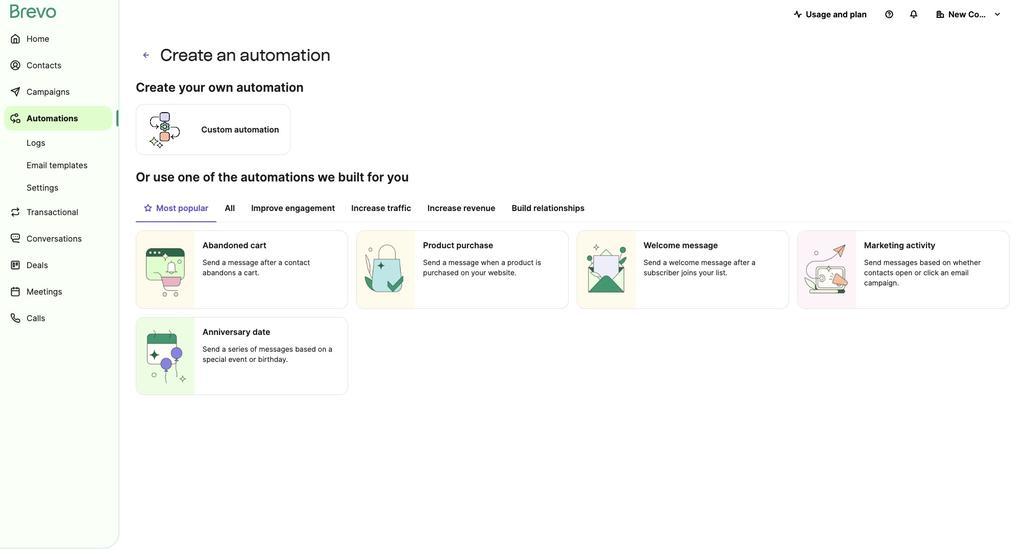 Task type: locate. For each thing, give the bounding box(es) containing it.
we
[[318, 170, 335, 185]]

based
[[920, 258, 940, 267], [295, 345, 316, 354]]

0 vertical spatial based
[[920, 258, 940, 267]]

send for product
[[423, 258, 440, 267]]

0 horizontal spatial on
[[318, 345, 326, 354]]

2 horizontal spatial on
[[942, 258, 951, 267]]

send inside send a series of messages based on a special event or birthday.
[[203, 345, 220, 354]]

of left the
[[203, 170, 215, 185]]

after
[[260, 258, 276, 267], [734, 258, 750, 267]]

popular
[[178, 203, 208, 213]]

1 horizontal spatial after
[[734, 258, 750, 267]]

improve engagement link
[[243, 198, 343, 222]]

1 vertical spatial based
[[295, 345, 316, 354]]

send inside send a message when a product is purchased on your website.
[[423, 258, 440, 267]]

click
[[923, 268, 939, 277]]

send for marketing
[[864, 258, 881, 267]]

your down when
[[471, 268, 486, 277]]

2 after from the left
[[734, 258, 750, 267]]

your
[[179, 80, 205, 95], [471, 268, 486, 277], [699, 268, 714, 277]]

1 after from the left
[[260, 258, 276, 267]]

1 horizontal spatial of
[[250, 345, 257, 354]]

new company
[[948, 9, 1006, 19]]

message down product purchase
[[448, 258, 479, 267]]

message up list.
[[701, 258, 732, 267]]

contacts
[[864, 268, 893, 277]]

or left the click
[[914, 268, 921, 277]]

automations link
[[4, 106, 112, 131]]

automation
[[240, 45, 331, 65], [236, 80, 304, 95], [234, 125, 279, 135]]

marketing
[[864, 240, 904, 251]]

email templates
[[27, 160, 88, 170]]

traffic
[[387, 203, 411, 213]]

of right series
[[250, 345, 257, 354]]

0 vertical spatial on
[[942, 258, 951, 267]]

message inside send a message when a product is purchased on your website.
[[448, 258, 479, 267]]

1 horizontal spatial your
[[471, 268, 486, 277]]

messages up "birthday."
[[259, 345, 293, 354]]

1 horizontal spatial based
[[920, 258, 940, 267]]

0 vertical spatial an
[[217, 45, 236, 65]]

meetings link
[[4, 280, 112, 304]]

1 vertical spatial messages
[[259, 345, 293, 354]]

new company button
[[928, 4, 1010, 25]]

campaigns
[[27, 87, 70, 97]]

0 horizontal spatial after
[[260, 258, 276, 267]]

1 horizontal spatial or
[[914, 268, 921, 277]]

create for create your own automation
[[136, 80, 176, 95]]

calls
[[27, 313, 45, 324]]

2 increase from the left
[[428, 203, 461, 213]]

settings link
[[4, 178, 112, 198]]

1 vertical spatial create
[[136, 80, 176, 95]]

logs link
[[4, 133, 112, 153]]

build relationships
[[512, 203, 585, 213]]

new
[[948, 9, 966, 19]]

send up the contacts
[[864, 258, 881, 267]]

deals link
[[4, 253, 112, 278]]

0 vertical spatial or
[[914, 268, 921, 277]]

home
[[27, 34, 49, 44]]

message inside send a message after a contact abandons a cart.
[[228, 258, 258, 267]]

or inside send messages based on whether contacts open or click an email campaign.
[[914, 268, 921, 277]]

plan
[[850, 9, 867, 19]]

is
[[536, 258, 541, 267]]

1 horizontal spatial messages
[[883, 258, 918, 267]]

your left own
[[179, 80, 205, 95]]

0 horizontal spatial or
[[249, 355, 256, 364]]

1 vertical spatial or
[[249, 355, 256, 364]]

a
[[222, 258, 226, 267], [278, 258, 282, 267], [442, 258, 446, 267], [501, 258, 505, 267], [663, 258, 667, 267], [752, 258, 756, 267], [238, 268, 242, 277], [222, 345, 226, 354], [328, 345, 332, 354]]

create your own automation
[[136, 80, 304, 95]]

increase traffic
[[351, 203, 411, 213]]

activity
[[906, 240, 935, 251]]

messages up open
[[883, 258, 918, 267]]

templates
[[49, 160, 88, 170]]

0 vertical spatial messages
[[883, 258, 918, 267]]

abandons
[[203, 268, 236, 277]]

conversations link
[[4, 227, 112, 251]]

0 vertical spatial create
[[160, 45, 213, 65]]

send a message when a product is purchased on your website.
[[423, 258, 541, 277]]

automations
[[241, 170, 315, 185]]

0 horizontal spatial messages
[[259, 345, 293, 354]]

2 horizontal spatial your
[[699, 268, 714, 277]]

message inside send a welcome message after a subscriber joins your list.
[[701, 258, 732, 267]]

logs
[[27, 138, 45, 148]]

messages
[[883, 258, 918, 267], [259, 345, 293, 354]]

on inside send a message when a product is purchased on your website.
[[461, 268, 469, 277]]

most
[[156, 203, 176, 213]]

an up own
[[217, 45, 236, 65]]

an
[[217, 45, 236, 65], [941, 268, 949, 277]]

create an automation
[[160, 45, 331, 65]]

0 vertical spatial of
[[203, 170, 215, 185]]

an right the click
[[941, 268, 949, 277]]

send a series of messages based on a special event or birthday.
[[203, 345, 332, 364]]

or
[[136, 170, 150, 185]]

send inside send messages based on whether contacts open or click an email campaign.
[[864, 258, 881, 267]]

increase left the revenue
[[428, 203, 461, 213]]

0 horizontal spatial increase
[[351, 203, 385, 213]]

or
[[914, 268, 921, 277], [249, 355, 256, 364]]

message up send a welcome message after a subscriber joins your list.
[[682, 240, 718, 251]]

send inside send a welcome message after a subscriber joins your list.
[[644, 258, 661, 267]]

create
[[160, 45, 213, 65], [136, 80, 176, 95]]

tab list containing most popular
[[136, 198, 1010, 223]]

0 horizontal spatial based
[[295, 345, 316, 354]]

company
[[968, 9, 1006, 19]]

send up abandons
[[203, 258, 220, 267]]

1 vertical spatial an
[[941, 268, 949, 277]]

1 horizontal spatial an
[[941, 268, 949, 277]]

send up the purchased on the left of page
[[423, 258, 440, 267]]

1 horizontal spatial increase
[[428, 203, 461, 213]]

1 vertical spatial on
[[461, 268, 469, 277]]

cart
[[250, 240, 266, 251]]

send for abandoned
[[203, 258, 220, 267]]

0 horizontal spatial of
[[203, 170, 215, 185]]

joins
[[681, 268, 697, 277]]

2 vertical spatial automation
[[234, 125, 279, 135]]

message up cart.
[[228, 258, 258, 267]]

1 vertical spatial of
[[250, 345, 257, 354]]

contacts link
[[4, 53, 112, 78]]

messages inside send messages based on whether contacts open or click an email campaign.
[[883, 258, 918, 267]]

of inside send a series of messages based on a special event or birthday.
[[250, 345, 257, 354]]

website.
[[488, 268, 516, 277]]

event
[[228, 355, 247, 364]]

or right event
[[249, 355, 256, 364]]

of for the
[[203, 170, 215, 185]]

message
[[682, 240, 718, 251], [228, 258, 258, 267], [448, 258, 479, 267], [701, 258, 732, 267]]

tab list
[[136, 198, 1010, 223]]

send messages based on whether contacts open or click an email campaign.
[[864, 258, 981, 287]]

your left list.
[[699, 268, 714, 277]]

2 vertical spatial on
[[318, 345, 326, 354]]

custom automation
[[201, 125, 279, 135]]

0 vertical spatial automation
[[240, 45, 331, 65]]

send inside send a message after a contact abandons a cart.
[[203, 258, 220, 267]]

send up subscriber
[[644, 258, 661, 267]]

on
[[942, 258, 951, 267], [461, 268, 469, 277], [318, 345, 326, 354]]

1 increase from the left
[[351, 203, 385, 213]]

automation inside custom automation button
[[234, 125, 279, 135]]

send
[[203, 258, 220, 267], [423, 258, 440, 267], [644, 258, 661, 267], [864, 258, 881, 267], [203, 345, 220, 354]]

after inside send a message after a contact abandons a cart.
[[260, 258, 276, 267]]

increase left the traffic
[[351, 203, 385, 213]]

on inside send messages based on whether contacts open or click an email campaign.
[[942, 258, 951, 267]]

send up special
[[203, 345, 220, 354]]

campaigns link
[[4, 80, 112, 104]]

1 horizontal spatial on
[[461, 268, 469, 277]]



Task type: describe. For each thing, give the bounding box(es) containing it.
based inside send messages based on whether contacts open or click an email campaign.
[[920, 258, 940, 267]]

or inside send a series of messages based on a special event or birthday.
[[249, 355, 256, 364]]

one
[[178, 170, 200, 185]]

subscriber
[[644, 268, 679, 277]]

you
[[387, 170, 409, 185]]

list.
[[716, 268, 727, 277]]

increase for increase revenue
[[428, 203, 461, 213]]

series
[[228, 345, 248, 354]]

dxrbf image
[[144, 204, 152, 212]]

purchased
[[423, 268, 459, 277]]

welcome
[[644, 240, 680, 251]]

automations
[[27, 113, 78, 124]]

your inside send a welcome message after a subscriber joins your list.
[[699, 268, 714, 277]]

when
[[481, 258, 499, 267]]

your inside send a message when a product is purchased on your website.
[[471, 268, 486, 277]]

purchase
[[456, 240, 493, 251]]

for
[[367, 170, 384, 185]]

send a message after a contact abandons a cart.
[[203, 258, 310, 277]]

contact
[[284, 258, 310, 267]]

most popular link
[[136, 198, 217, 223]]

relationships
[[533, 203, 585, 213]]

based inside send a series of messages based on a special event or birthday.
[[295, 345, 316, 354]]

engagement
[[285, 203, 335, 213]]

calls link
[[4, 306, 112, 331]]

conversations
[[27, 234, 82, 244]]

increase traffic link
[[343, 198, 419, 222]]

email
[[27, 160, 47, 170]]

abandoned cart
[[203, 240, 266, 251]]

messages inside send a series of messages based on a special event or birthday.
[[259, 345, 293, 354]]

create for create an automation
[[160, 45, 213, 65]]

birthday.
[[258, 355, 288, 364]]

date
[[252, 327, 270, 337]]

build relationships link
[[504, 198, 593, 222]]

anniversary date
[[203, 327, 270, 337]]

revenue
[[463, 203, 495, 213]]

custom automation button
[[136, 103, 290, 157]]

on inside send a series of messages based on a special event or birthday.
[[318, 345, 326, 354]]

meetings
[[27, 287, 62, 297]]

all
[[225, 203, 235, 213]]

contacts
[[27, 60, 61, 70]]

or use one of the automations we built for you
[[136, 170, 409, 185]]

usage and plan button
[[785, 4, 875, 25]]

anniversary
[[203, 327, 250, 337]]

transactional
[[27, 207, 78, 217]]

product
[[507, 258, 534, 267]]

settings
[[27, 183, 58, 193]]

build
[[512, 203, 531, 213]]

an inside send messages based on whether contacts open or click an email campaign.
[[941, 268, 949, 277]]

email
[[951, 268, 969, 277]]

product
[[423, 240, 454, 251]]

most popular
[[156, 203, 208, 213]]

special
[[203, 355, 226, 364]]

send for anniversary
[[203, 345, 220, 354]]

welcome message
[[644, 240, 718, 251]]

campaign.
[[864, 279, 899, 287]]

and
[[833, 9, 848, 19]]

marketing activity
[[864, 240, 935, 251]]

welcome
[[669, 258, 699, 267]]

use
[[153, 170, 175, 185]]

the
[[218, 170, 238, 185]]

after inside send a welcome message after a subscriber joins your list.
[[734, 258, 750, 267]]

0 horizontal spatial your
[[179, 80, 205, 95]]

usage
[[806, 9, 831, 19]]

increase revenue
[[428, 203, 495, 213]]

increase revenue link
[[419, 198, 504, 222]]

custom
[[201, 125, 232, 135]]

usage and plan
[[806, 9, 867, 19]]

built
[[338, 170, 364, 185]]

send a welcome message after a subscriber joins your list.
[[644, 258, 756, 277]]

transactional link
[[4, 200, 112, 225]]

0 horizontal spatial an
[[217, 45, 236, 65]]

email templates link
[[4, 155, 112, 176]]

own
[[208, 80, 233, 95]]

send for welcome
[[644, 258, 661, 267]]

increase for increase traffic
[[351, 203, 385, 213]]

improve engagement
[[251, 203, 335, 213]]

whether
[[953, 258, 981, 267]]

deals
[[27, 260, 48, 271]]

cart.
[[244, 268, 259, 277]]

product purchase
[[423, 240, 493, 251]]

1 vertical spatial automation
[[236, 80, 304, 95]]

open
[[895, 268, 912, 277]]

of for messages
[[250, 345, 257, 354]]



Task type: vqa. For each thing, say whether or not it's contained in the screenshot.
message.
no



